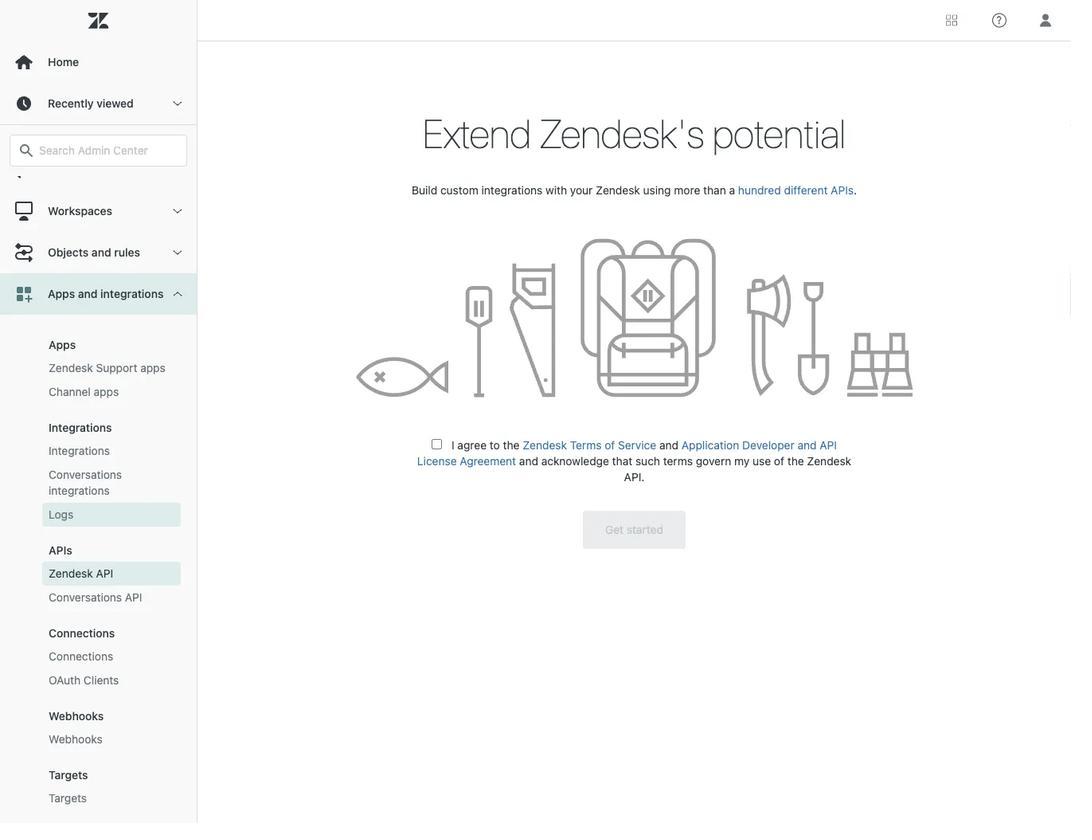 Task type: locate. For each thing, give the bounding box(es) containing it.
oauth clients
[[49, 674, 119, 687]]

targets element up targets link
[[49, 768, 88, 782]]

1 vertical spatial integrations
[[49, 484, 110, 497]]

and
[[92, 246, 111, 259], [78, 287, 98, 300]]

1 targets from the top
[[49, 768, 88, 782]]

1 vertical spatial integrations element
[[49, 443, 110, 459]]

integrations down rules
[[100, 287, 164, 300]]

webhooks
[[49, 709, 104, 723], [49, 733, 103, 746]]

connections element up 'connections' link
[[49, 627, 115, 640]]

0 vertical spatial integrations
[[49, 421, 112, 434]]

0 horizontal spatial apps
[[94, 385, 119, 398]]

1 vertical spatial api
[[125, 591, 142, 604]]

1 zendesk from the top
[[49, 361, 93, 374]]

apps for apps and integrations
[[48, 287, 75, 300]]

conversations integrations element
[[49, 467, 174, 499]]

2 zendesk from the top
[[49, 567, 93, 580]]

0 vertical spatial webhooks
[[49, 709, 104, 723]]

integrations element down channel apps element on the left top of the page
[[49, 421, 112, 434]]

2 targets from the top
[[49, 792, 87, 805]]

clients
[[84, 674, 119, 687]]

0 vertical spatial api
[[96, 567, 113, 580]]

0 vertical spatial webhooks element
[[49, 709, 104, 723]]

apps up channel at the left top
[[49, 338, 76, 351]]

apps inside dropdown button
[[48, 287, 75, 300]]

api inside zendesk api "element"
[[96, 567, 113, 580]]

1 webhooks element from the top
[[49, 709, 104, 723]]

connections element up oauth clients
[[49, 649, 113, 664]]

zendesk for zendesk support apps
[[49, 361, 93, 374]]

and inside dropdown button
[[92, 246, 111, 259]]

integrations up logs
[[49, 484, 110, 497]]

conversations
[[49, 468, 122, 481], [49, 591, 122, 604]]

targets down webhooks link
[[49, 792, 87, 805]]

1 horizontal spatial api
[[125, 591, 142, 604]]

apps inside group
[[49, 338, 76, 351]]

2 webhooks from the top
[[49, 733, 103, 746]]

oauth
[[49, 674, 81, 687]]

connections element
[[49, 627, 115, 640], [49, 649, 113, 664]]

0 vertical spatial and
[[92, 246, 111, 259]]

conversations api
[[49, 591, 142, 604]]

1 vertical spatial zendesk
[[49, 567, 93, 580]]

conversations down zendesk api "element"
[[49, 591, 122, 604]]

conversations inside the conversations api "element"
[[49, 591, 122, 604]]

0 vertical spatial integrations
[[100, 287, 164, 300]]

1 vertical spatial targets
[[49, 792, 87, 805]]

2 connections from the top
[[49, 650, 113, 663]]

0 vertical spatial targets element
[[49, 768, 88, 782]]

connections for 2nd connections element
[[49, 650, 113, 663]]

1 vertical spatial and
[[78, 287, 98, 300]]

integrations
[[49, 421, 112, 434], [49, 444, 110, 457]]

and left rules
[[92, 246, 111, 259]]

apps
[[140, 361, 166, 374], [94, 385, 119, 398]]

1 vertical spatial apps
[[49, 338, 76, 351]]

api
[[96, 567, 113, 580], [125, 591, 142, 604]]

zendesk support apps link
[[42, 356, 181, 380]]

integrations element
[[49, 421, 112, 434], [49, 443, 110, 459]]

1 vertical spatial webhooks
[[49, 733, 103, 746]]

integrations inside integrations link
[[49, 444, 110, 457]]

apps for apps element
[[49, 338, 76, 351]]

0 vertical spatial connections element
[[49, 627, 115, 640]]

integrations inside conversations integrations
[[49, 484, 110, 497]]

integrations
[[100, 287, 164, 300], [49, 484, 110, 497]]

1 connections element from the top
[[49, 627, 115, 640]]

apps and integrations group
[[0, 315, 197, 823]]

connections up oauth clients
[[49, 650, 113, 663]]

objects and rules
[[48, 246, 140, 259]]

logs link
[[42, 503, 181, 527]]

integrations for 1st integrations element from the top of the the apps and integrations group
[[49, 421, 112, 434]]

None search field
[[2, 135, 195, 167]]

apps down zendesk support apps "element"
[[94, 385, 119, 398]]

integrations inside dropdown button
[[100, 287, 164, 300]]

home
[[48, 55, 79, 69]]

targets element down webhooks link
[[49, 790, 87, 806]]

api inside the conversations api "element"
[[125, 591, 142, 604]]

1 integrations element from the top
[[49, 421, 112, 434]]

oauth clients element
[[49, 672, 119, 688]]

1 webhooks from the top
[[49, 709, 104, 723]]

webhooks for 1st webhooks element from the bottom
[[49, 733, 103, 746]]

0 vertical spatial zendesk
[[49, 361, 93, 374]]

integrations up conversations integrations
[[49, 444, 110, 457]]

integrations down channel apps element on the left top of the page
[[49, 421, 112, 434]]

channel
[[49, 385, 91, 398]]

0 vertical spatial apps
[[140, 361, 166, 374]]

webhooks link
[[42, 727, 181, 751]]

targets up targets link
[[49, 768, 88, 782]]

1 vertical spatial webhooks element
[[49, 731, 103, 747]]

1 vertical spatial connections
[[49, 650, 113, 663]]

1 targets element from the top
[[49, 768, 88, 782]]

1 vertical spatial connections element
[[49, 649, 113, 664]]

api down zendesk api link
[[125, 591, 142, 604]]

apps and integrations
[[48, 287, 164, 300]]

conversations integrations link
[[42, 463, 181, 503]]

2 conversations from the top
[[49, 591, 122, 604]]

support
[[96, 361, 137, 374]]

zendesk down apis
[[49, 567, 93, 580]]

conversations integrations
[[49, 468, 122, 497]]

1 conversations from the top
[[49, 468, 122, 481]]

tree containing channels
[[0, 149, 197, 823]]

1 horizontal spatial apps
[[140, 361, 166, 374]]

1 vertical spatial integrations
[[49, 444, 110, 457]]

integrations element up conversations integrations
[[49, 443, 110, 459]]

zendesk api
[[49, 567, 113, 580]]

2 webhooks element from the top
[[49, 731, 103, 747]]

0 vertical spatial integrations element
[[49, 421, 112, 434]]

connections up 'connections' link
[[49, 627, 115, 640]]

0 vertical spatial connections
[[49, 627, 115, 640]]

integrations link
[[42, 439, 181, 463]]

api for zendesk api
[[96, 567, 113, 580]]

connections
[[49, 627, 115, 640], [49, 650, 113, 663]]

tree item inside primary element
[[0, 273, 197, 823]]

recently viewed
[[48, 97, 134, 110]]

1 vertical spatial conversations
[[49, 591, 122, 604]]

channel apps
[[49, 385, 119, 398]]

conversations for integrations
[[49, 468, 122, 481]]

logs
[[49, 508, 73, 521]]

conversations down integrations link
[[49, 468, 122, 481]]

0 horizontal spatial api
[[96, 567, 113, 580]]

zendesk api link
[[42, 562, 181, 586]]

none search field inside primary element
[[2, 135, 195, 167]]

apps down 'objects' in the top of the page
[[48, 287, 75, 300]]

webhooks element
[[49, 709, 104, 723], [49, 731, 103, 747]]

1 vertical spatial targets element
[[49, 790, 87, 806]]

tree item
[[0, 273, 197, 823]]

zendesk
[[49, 361, 93, 374], [49, 567, 93, 580]]

0 vertical spatial conversations
[[49, 468, 122, 481]]

conversations inside conversations integrations element
[[49, 468, 122, 481]]

and down objects and rules
[[78, 287, 98, 300]]

zendesk up channel at the left top
[[49, 361, 93, 374]]

targets element
[[49, 768, 88, 782], [49, 790, 87, 806]]

zendesk support apps element
[[49, 360, 166, 376]]

workspaces
[[48, 204, 112, 218]]

tree item containing apps and integrations
[[0, 273, 197, 823]]

channel apps link
[[42, 380, 181, 404]]

targets
[[49, 768, 88, 782], [49, 792, 87, 805]]

apps right support
[[140, 361, 166, 374]]

api for conversations api
[[125, 591, 142, 604]]

objects and rules button
[[0, 232, 197, 273]]

1 integrations from the top
[[49, 421, 112, 434]]

zendesk support apps
[[49, 361, 166, 374]]

api up conversations api link
[[96, 567, 113, 580]]

and inside dropdown button
[[78, 287, 98, 300]]

help image
[[993, 13, 1007, 27]]

2 integrations from the top
[[49, 444, 110, 457]]

tree
[[0, 149, 197, 823]]

0 vertical spatial apps
[[48, 287, 75, 300]]

apps
[[48, 287, 75, 300], [49, 338, 76, 351]]

workspaces button
[[0, 190, 197, 232]]

1 connections from the top
[[49, 627, 115, 640]]

0 vertical spatial targets
[[49, 768, 88, 782]]

logs element
[[49, 507, 73, 523]]



Task type: vqa. For each thing, say whether or not it's contained in the screenshot.
Deleted users
no



Task type: describe. For each thing, give the bounding box(es) containing it.
conversations for api
[[49, 591, 122, 604]]

channels button
[[0, 149, 197, 190]]

2 connections element from the top
[[49, 649, 113, 664]]

zendesk products image
[[947, 15, 958, 26]]

integrations for second integrations element from the top of the the apps and integrations group
[[49, 444, 110, 457]]

channels
[[48, 163, 97, 176]]

1 vertical spatial apps
[[94, 385, 119, 398]]

connections for 1st connections element from the top of the the apps and integrations group
[[49, 627, 115, 640]]

zendesk api element
[[49, 566, 113, 582]]

conversations api element
[[49, 590, 142, 606]]

tree inside primary element
[[0, 149, 197, 823]]

objects
[[48, 246, 89, 259]]

targets link
[[42, 786, 181, 810]]

apps and integrations button
[[0, 273, 197, 315]]

2 targets element from the top
[[49, 790, 87, 806]]

apps inside "element"
[[140, 361, 166, 374]]

and for objects
[[92, 246, 111, 259]]

channel apps element
[[49, 384, 119, 400]]

recently
[[48, 97, 94, 110]]

recently viewed button
[[0, 83, 197, 124]]

and for apps
[[78, 287, 98, 300]]

conversations api link
[[42, 586, 181, 610]]

home button
[[0, 41, 197, 83]]

apis
[[49, 544, 72, 557]]

rules
[[114, 246, 140, 259]]

zendesk for zendesk api
[[49, 567, 93, 580]]

targets for second targets element from the bottom
[[49, 768, 88, 782]]

Search Admin Center field
[[39, 143, 177, 158]]

connections link
[[42, 645, 181, 668]]

2 integrations element from the top
[[49, 443, 110, 459]]

primary element
[[0, 0, 198, 823]]

viewed
[[97, 97, 134, 110]]

targets for 1st targets element from the bottom
[[49, 792, 87, 805]]

webhooks for 1st webhooks element from the top
[[49, 709, 104, 723]]

user menu image
[[1036, 10, 1056, 31]]

oauth clients link
[[42, 668, 181, 692]]

apis element
[[49, 544, 72, 557]]

apps element
[[49, 338, 76, 351]]



